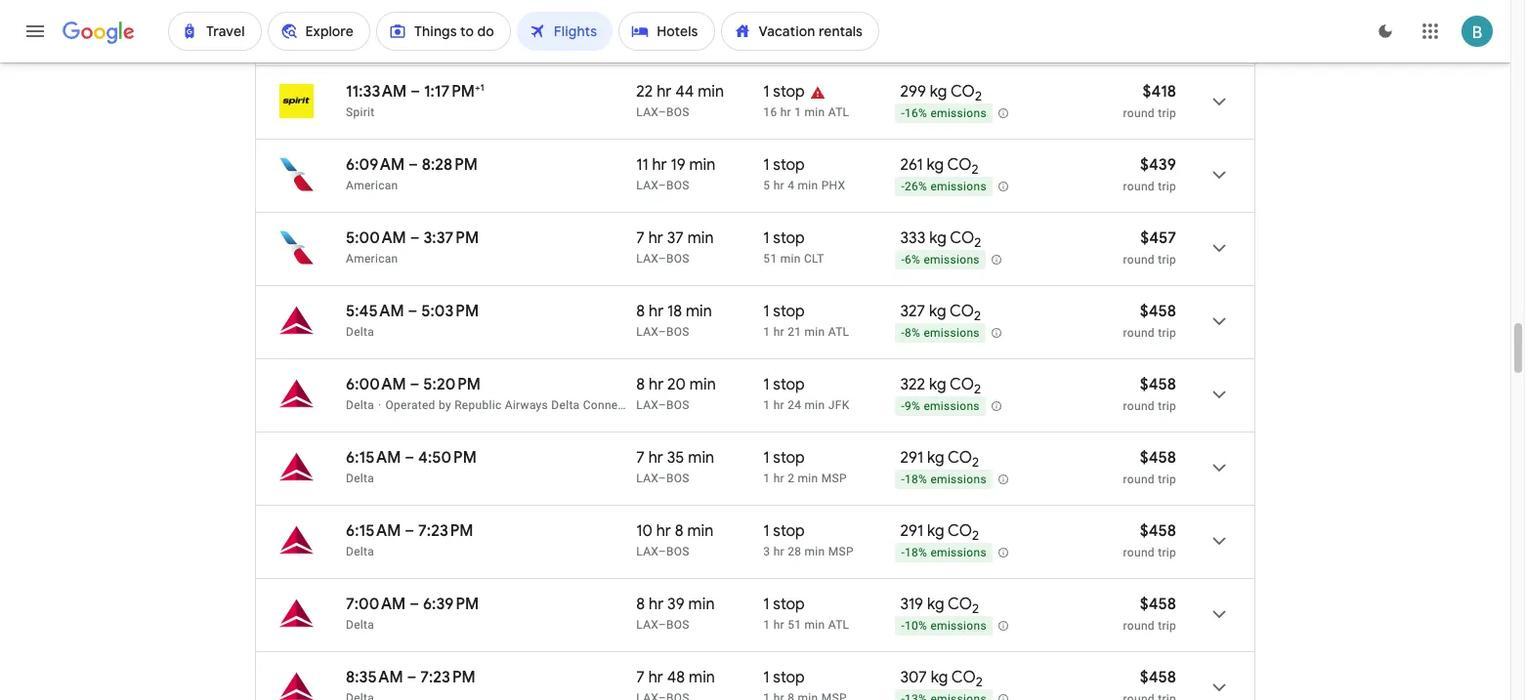 Task type: vqa. For each thing, say whether or not it's contained in the screenshot.


Task type: locate. For each thing, give the bounding box(es) containing it.
- down 319
[[901, 620, 905, 633]]

kg up -10% emissions
[[927, 595, 944, 615]]

1 $458 from the top
[[1140, 302, 1176, 321]]

2 inside 261 kg co 2
[[972, 161, 979, 178]]

8:35 am – 7:23 pm
[[346, 668, 476, 688]]

2 trip from the top
[[1158, 180, 1176, 193]]

1 - from the top
[[901, 107, 905, 120]]

1 291 kg co 2 from the top
[[900, 448, 979, 471]]

4 bos from the top
[[666, 252, 690, 266]]

delta inside 6:15 am – 7:23 pm delta
[[346, 545, 374, 559]]

8 left '6'
[[763, 32, 770, 46]]

5 stop from the top
[[773, 302, 805, 321]]

4 lax from the top
[[636, 252, 658, 266]]

3 bos from the top
[[666, 179, 690, 192]]

1 stop flight. element for 8 hr 20 min
[[763, 375, 805, 398]]

kg up 319 kg co 2 on the right of the page
[[927, 522, 944, 541]]

Arrival time: 3:37 PM. text field
[[423, 229, 479, 248]]

6:15 am – 7:23 pm delta
[[346, 522, 473, 559]]

6 stop from the top
[[773, 375, 805, 395]]

1 up layover (1 of 1) is a 1 hr 2 min layover at minneapolis–saint paul international airport in minneapolis. element
[[763, 448, 769, 468]]

lax down 10 at the bottom left
[[636, 545, 658, 559]]

6 round from the top
[[1123, 473, 1155, 487]]

10 1 stop flight. element from the top
[[763, 668, 805, 691]]

$458 round trip left "flight details. leaves los angeles international airport at 6:15 am on thursday, november 23 and arrives at boston logan international airport at 7:23 pm on thursday, november 23." image
[[1123, 522, 1176, 560]]

7 1 stop flight. element from the top
[[763, 448, 805, 471]]

2 stop from the top
[[773, 82, 805, 102]]

1 vertical spatial 7
[[636, 448, 645, 468]]

spirit
[[346, 106, 375, 119]]

Arrival time: 6:39 PM. text field
[[423, 595, 479, 615]]

stop up '6'
[[773, 9, 805, 28]]

1 vertical spatial american
[[346, 252, 398, 266]]

min right 37
[[688, 229, 714, 248]]

7 left 35
[[636, 448, 645, 468]]

7 for 7 hr 35 min
[[636, 448, 645, 468]]

1 stop flight. element up clt
[[763, 229, 805, 251]]

lax inside 8 hr 39 min lax – bos
[[636, 618, 658, 632]]

american inside '5:00 am – 3:37 pm american'
[[346, 252, 398, 266]]

8 trip from the top
[[1158, 619, 1176, 633]]

0 vertical spatial 1 stop
[[763, 82, 805, 102]]

bos inside 8 hr 39 min lax – bos
[[666, 618, 690, 632]]

1 vertical spatial +
[[475, 81, 480, 94]]

round for 11 hr 19 min
[[1123, 180, 1155, 193]]

co inside 307 kg co 2
[[951, 668, 976, 688]]

– down total duration 14 hr 20 min. element
[[658, 32, 666, 46]]

round left flight details. leaves los angeles international airport at 5:45 am on thursday, november 23 and arrives at boston logan international airport at 5:03 pm on thursday, november 23. "image"
[[1123, 326, 1155, 340]]

lax for 11 hr 19 min
[[636, 179, 658, 192]]

- down 327
[[901, 327, 905, 340]]

american for 6:09 am
[[346, 179, 398, 192]]

round inside the $418 round trip
[[1123, 106, 1155, 120]]

- for 8 hr 20 min
[[901, 400, 905, 413]]

20
[[674, 9, 693, 28], [667, 375, 686, 395]]

9 bos from the top
[[666, 618, 690, 632]]

0 vertical spatial departure time: 6:15 am. text field
[[346, 448, 401, 468]]

stop for 11 hr 19 min
[[773, 155, 805, 175]]

1 vertical spatial 458 us dollars text field
[[1140, 595, 1176, 615]]

18%
[[905, 473, 927, 487], [905, 546, 927, 560]]

6 - from the top
[[901, 473, 905, 487]]

trip
[[1158, 106, 1176, 120], [1158, 180, 1176, 193], [1158, 253, 1176, 267], [1158, 326, 1176, 340], [1158, 400, 1176, 413], [1158, 473, 1176, 487], [1158, 546, 1176, 560], [1158, 619, 1176, 633]]

stop
[[773, 9, 805, 28], [773, 82, 805, 102], [773, 155, 805, 175], [773, 229, 805, 248], [773, 302, 805, 321], [773, 375, 805, 395], [773, 448, 805, 468], [773, 522, 805, 541], [773, 595, 805, 615], [773, 668, 805, 688]]

0 vertical spatial 18%
[[905, 473, 927, 487]]

2 458 us dollars text field from the top
[[1140, 448, 1176, 468]]

layover (1 of 1) is a 51 min layover at charlotte douglas international airport in charlotte. element
[[763, 251, 890, 267]]

1 stop flight. element
[[763, 9, 805, 31], [763, 82, 805, 105], [763, 155, 805, 178], [763, 229, 805, 251], [763, 302, 805, 324], [763, 375, 805, 398], [763, 448, 805, 471], [763, 522, 805, 544], [763, 595, 805, 617], [763, 668, 805, 691]]

1 stop flight. element down layover (1 of 1) is a 1 hr 51 min layover at hartsfield-jackson atlanta international airport in atlanta. element
[[763, 668, 805, 691]]

lax for 8 hr 18 min
[[636, 325, 658, 339]]

4 1 stop flight. element from the top
[[763, 229, 805, 251]]

1 vertical spatial 18%
[[905, 546, 927, 560]]

kg up "-16% emissions"
[[930, 82, 947, 102]]

20 for 8
[[667, 375, 686, 395]]

emissions down 261 kg co 2 at the right top of page
[[931, 180, 987, 194]]

1 vertical spatial msp
[[828, 545, 854, 559]]

flight details. leaves los angeles international airport at 5:00 am on thursday, november 23 and arrives at boston logan international airport at 3:37 pm on thursday, november 23. image
[[1196, 225, 1243, 272]]

1 inside 11:59 pm – 5:19 pm + 1
[[482, 8, 486, 21]]

2 6:15 am from the top
[[346, 522, 401, 541]]

2 up 319 kg co 2 on the right of the page
[[972, 528, 979, 544]]

airways
[[505, 399, 548, 412]]

0 vertical spatial atl
[[828, 106, 849, 119]]

msp inside 1 stop 3 hr 28 min msp
[[828, 545, 854, 559]]

1 right 16
[[795, 106, 801, 119]]

322
[[900, 375, 925, 395]]

291
[[900, 448, 923, 468], [900, 522, 923, 541]]

8 bos from the top
[[666, 545, 690, 559]]

2 right 307
[[976, 674, 983, 691]]

layover (1 of 1) is a 16 hr 1 min overnight layover at hartsfield-jackson atlanta international airport in atlanta. element
[[763, 105, 890, 120]]

1 stop flight. element for 7 hr 35 min
[[763, 448, 805, 471]]

291 kg co 2
[[900, 448, 979, 471], [900, 522, 979, 544]]

kg for 11 hr 19 min
[[927, 155, 944, 175]]

atl right 16
[[828, 106, 849, 119]]

3 trip from the top
[[1158, 253, 1176, 267]]

8 inside 8 hr 39 min lax – bos
[[636, 595, 645, 615]]

trip inside $457 round trip
[[1158, 253, 1176, 267]]

319 kg co 2
[[900, 595, 979, 618]]

6 lax from the top
[[636, 399, 658, 412]]

atl inside 1 stop 1 hr 21 min atl
[[828, 325, 849, 339]]

1 vertical spatial 291 kg co 2
[[900, 522, 979, 544]]

2 vertical spatial 7
[[636, 668, 645, 688]]

total duration 10 hr 8 min. element
[[636, 522, 763, 544]]

– left 4:50 pm
[[405, 448, 414, 468]]

2 inside 319 kg co 2
[[972, 601, 979, 618]]

lax inside 7 hr 35 min lax – bos
[[636, 472, 658, 486]]

$457
[[1140, 229, 1176, 248]]

0 vertical spatial 458 us dollars text field
[[1140, 375, 1176, 395]]

0 vertical spatial msp
[[821, 472, 847, 486]]

lax for 22 hr 44 min
[[636, 106, 658, 119]]

458 US dollars text field
[[1140, 375, 1176, 395], [1140, 448, 1176, 468]]

1 trip from the top
[[1158, 106, 1176, 120]]

hr inside the 22 hr 44 min lax – bos
[[657, 82, 672, 102]]

trip down 439 us dollars "text field"
[[1158, 180, 1176, 193]]

7 round from the top
[[1123, 546, 1155, 560]]

– inside the 22 hr 44 min lax – bos
[[658, 106, 666, 119]]

4 round from the top
[[1123, 326, 1155, 340]]

5:45 am – 5:03 pm delta
[[346, 302, 479, 339]]

18
[[667, 302, 682, 321]]

kg for 7 hr 35 min
[[927, 448, 944, 468]]

-18% emissions
[[901, 473, 987, 487], [901, 546, 987, 560]]

18% down 9%
[[905, 473, 927, 487]]

4 stop from the top
[[773, 229, 805, 248]]

– left arrival time: 5:03 pm. text field
[[408, 302, 418, 321]]

round for 7 hr 37 min
[[1123, 253, 1155, 267]]

3 round from the top
[[1123, 253, 1155, 267]]

2 departure time: 6:15 am. text field from the top
[[346, 522, 401, 541]]

1 291 from the top
[[900, 448, 923, 468]]

0 vertical spatial 291 kg co 2
[[900, 448, 979, 471]]

co for 11 hr 19 min
[[947, 155, 972, 175]]

- for 22 hr 44 min
[[901, 107, 905, 120]]

min inside 7 hr 37 min lax – bos
[[688, 229, 714, 248]]

stop up 28
[[773, 522, 805, 541]]

stop for 7 hr 35 min
[[773, 448, 805, 468]]

1 inside 1 stop 8 hr 6 min ord
[[763, 9, 769, 28]]

flight details. leaves los angeles international airport at 6:09 am on thursday, november 23 and arrives at boston logan international airport at 8:28 pm on thursday, november 23. image
[[1196, 151, 1243, 198]]

291 for 10 hr 8 min
[[900, 522, 923, 541]]

28
[[788, 545, 801, 559]]

4 $458 from the top
[[1140, 522, 1176, 541]]

1 $458 round trip from the top
[[1123, 302, 1176, 340]]

2 for 7 hr 37 min
[[974, 235, 981, 251]]

Departure time: 6:00 AM. text field
[[346, 375, 406, 395]]

co inside "299 kg co 2"
[[951, 82, 975, 102]]

bos inside 7 hr 35 min lax – bos
[[666, 472, 690, 486]]

0 vertical spatial 20
[[674, 9, 693, 28]]

3 $458 round trip from the top
[[1123, 448, 1176, 487]]

min right '24' at the bottom of page
[[805, 399, 825, 412]]

3 7 from the top
[[636, 668, 645, 688]]

hr inside '1 stop 5 hr 4 min phx'
[[773, 179, 784, 192]]

37
[[667, 229, 684, 248]]

1 vertical spatial atl
[[828, 325, 849, 339]]

layover (1 of 1) is a 1 hr 21 min layover at hartsfield-jackson atlanta international airport in atlanta. element
[[763, 324, 890, 340]]

min right 14
[[696, 9, 723, 28]]

307 kg co 2
[[900, 668, 983, 691]]

1 vertical spatial departure time: 6:15 am. text field
[[346, 522, 401, 541]]

– inside 8 hr 39 min lax – bos
[[658, 618, 666, 632]]

1 round from the top
[[1123, 106, 1155, 120]]

$458 for 8 hr 39 min
[[1140, 595, 1176, 615]]

min inside "element"
[[689, 668, 715, 688]]

7 left 37
[[636, 229, 645, 248]]

kg inside 261 kg co 2
[[927, 155, 944, 175]]

msp
[[821, 472, 847, 486], [828, 545, 854, 559]]

delta down the "7:00 am" text box
[[346, 618, 374, 632]]

$458 left flight details. leaves los angeles international airport at 7:00 am on thursday, november 23 and arrives at boston logan international airport at 6:39 pm on thursday, november 23. icon
[[1140, 595, 1176, 615]]

- up 319
[[901, 546, 905, 560]]

2 for 8 hr 20 min
[[974, 381, 981, 398]]

kg up -9% emissions at the bottom
[[929, 375, 946, 395]]

$458 round trip for 7 hr 35 min
[[1123, 448, 1176, 487]]

jfk
[[828, 399, 849, 412]]

11
[[636, 155, 648, 175]]

8 right 10 at the bottom left
[[675, 522, 684, 541]]

co up -26% emissions
[[947, 155, 972, 175]]

emissions for 7 hr 35 min
[[931, 473, 987, 487]]

0 vertical spatial -18% emissions
[[901, 473, 987, 487]]

2 up -9% emissions at the bottom
[[974, 381, 981, 398]]

1 bos from the top
[[666, 32, 690, 46]]

stop up '24' at the bottom of page
[[773, 375, 805, 395]]

1 vertical spatial 1 stop
[[763, 668, 805, 688]]

8 lax from the top
[[636, 545, 658, 559]]

co for 22 hr 44 min
[[951, 82, 975, 102]]

2 inside 333 kg co 2
[[974, 235, 981, 251]]

emissions for 10 hr 8 min
[[931, 546, 987, 560]]

hr
[[655, 9, 670, 28], [773, 32, 784, 46], [657, 82, 672, 102], [780, 106, 791, 119], [652, 155, 667, 175], [773, 179, 784, 192], [648, 229, 663, 248], [649, 302, 664, 321], [773, 325, 784, 339], [649, 375, 664, 395], [773, 399, 784, 412], [648, 448, 663, 468], [773, 472, 784, 486], [656, 522, 671, 541], [773, 545, 784, 559], [649, 595, 664, 615], [773, 618, 784, 632], [648, 668, 663, 688]]

5 1 stop flight. element from the top
[[763, 302, 805, 324]]

8 stop from the top
[[773, 522, 805, 541]]

7 stop from the top
[[773, 448, 805, 468]]

2 -18% emissions from the top
[[901, 546, 987, 560]]

Arrival time: 7:23 PM. text field
[[420, 668, 476, 688]]

0 vertical spatial 7
[[636, 229, 645, 248]]

2 round from the top
[[1123, 180, 1155, 193]]

2 458 us dollars text field from the top
[[1140, 595, 1176, 615]]

0 vertical spatial 51
[[763, 252, 777, 266]]

lax inside 14 hr 20 min lax – bos
[[636, 32, 658, 46]]

1 vertical spatial 458 us dollars text field
[[1140, 448, 1176, 468]]

2 $458 from the top
[[1140, 375, 1176, 395]]

operated by republic airways delta connection
[[385, 399, 645, 412]]

1 atl from the top
[[828, 106, 849, 119]]

1 vertical spatial 51
[[788, 618, 801, 632]]

9 1 stop flight. element from the top
[[763, 595, 805, 617]]

hr inside 8 hr 20 min lax – bos
[[649, 375, 664, 395]]

lax inside 8 hr 20 min lax – bos
[[636, 399, 658, 412]]

1 -18% emissions from the top
[[901, 473, 987, 487]]

2 american from the top
[[346, 252, 398, 266]]

7 inside 7 hr 37 min lax – bos
[[636, 229, 645, 248]]

1 stop from the top
[[773, 9, 805, 28]]

– inside 5:45 am – 5:03 pm delta
[[408, 302, 418, 321]]

stop up clt
[[773, 229, 805, 248]]

total duration 11 hr 19 min. element
[[636, 155, 763, 178]]

2 18% from the top
[[905, 546, 927, 560]]

- for 7 hr 37 min
[[901, 253, 905, 267]]

min
[[696, 9, 723, 28], [798, 32, 818, 46], [698, 82, 724, 102], [805, 106, 825, 119], [689, 155, 716, 175], [798, 179, 818, 192], [688, 229, 714, 248], [780, 252, 801, 266], [686, 302, 712, 321], [805, 325, 825, 339], [690, 375, 716, 395], [805, 399, 825, 412], [688, 448, 714, 468], [798, 472, 818, 486], [687, 522, 714, 541], [805, 545, 825, 559], [688, 595, 715, 615], [805, 618, 825, 632], [689, 668, 715, 688]]

kg inside 319 kg co 2
[[927, 595, 944, 615]]

1 458 us dollars text field from the top
[[1140, 302, 1176, 321]]

min right 18
[[686, 302, 712, 321]]

kg for 22 hr 44 min
[[930, 82, 947, 102]]

1 stop up 16
[[763, 82, 805, 102]]

8 round from the top
[[1123, 619, 1155, 633]]

3 $458 from the top
[[1140, 448, 1176, 468]]

5:20 pm
[[423, 375, 481, 395]]

7 - from the top
[[901, 546, 905, 560]]

26%
[[905, 180, 927, 194]]

stop for 8 hr 39 min
[[773, 595, 805, 615]]

6
[[788, 32, 795, 46]]

261
[[900, 155, 923, 175]]

3 stop from the top
[[773, 155, 805, 175]]

american inside 6:09 am – 8:28 pm american
[[346, 179, 398, 192]]

291 down 9%
[[900, 448, 923, 468]]

1 american from the top
[[346, 179, 398, 192]]

7 hr 37 min lax – bos
[[636, 229, 714, 266]]

1 18% from the top
[[905, 473, 927, 487]]

Departure time: 6:15 AM. text field
[[346, 448, 401, 468], [346, 522, 401, 541]]

1 departure time: 6:15 am. text field from the top
[[346, 448, 401, 468]]

1 stop 8 hr 6 min ord
[[763, 9, 845, 46]]

trip left flight details. leaves los angeles international airport at 7:00 am on thursday, november 23 and arrives at boston logan international airport at 6:39 pm on thursday, november 23. icon
[[1158, 619, 1176, 633]]

min right 19 at the top left
[[689, 155, 716, 175]]

2 vertical spatial 458 us dollars text field
[[1140, 668, 1176, 688]]

-18% emissions for 7 hr 35 min
[[901, 473, 987, 487]]

$458 left the flight details. leaves los angeles international airport at 6:00 am on thursday, november 23 and arrives at boston logan international airport at 5:20 pm on thursday, november 23. image
[[1140, 375, 1176, 395]]

7 inside 7 hr 35 min lax – bos
[[636, 448, 645, 468]]

2 1 stop from the top
[[763, 668, 805, 688]]

stop inside 1 stop 1 hr 2 min msp
[[773, 448, 805, 468]]

7:23 pm inside 6:15 am – 7:23 pm delta
[[418, 522, 473, 541]]

bos down 39
[[666, 618, 690, 632]]

– inside '5:00 am – 3:37 pm american'
[[410, 229, 420, 248]]

delta
[[346, 325, 374, 339], [346, 399, 374, 412], [551, 399, 580, 412], [346, 472, 374, 486], [346, 545, 374, 559], [346, 618, 374, 632]]

+ for 5:19 pm
[[477, 8, 482, 21]]

6 bos from the top
[[666, 399, 690, 412]]

-
[[901, 107, 905, 120], [901, 180, 905, 194], [901, 253, 905, 267], [901, 327, 905, 340], [901, 400, 905, 413], [901, 473, 905, 487], [901, 546, 905, 560], [901, 620, 905, 633]]

lax for 10 hr 8 min
[[636, 545, 658, 559]]

1 1 stop flight. element from the top
[[763, 9, 805, 31]]

- for 11 hr 19 min
[[901, 180, 905, 194]]

kg right 307
[[931, 668, 948, 688]]

min right '6'
[[798, 32, 818, 46]]

291 kg co 2 for 7 hr 35 min
[[900, 448, 979, 471]]

8:35 am
[[346, 668, 403, 688]]

1
[[482, 8, 486, 21], [763, 9, 769, 28], [480, 81, 484, 94], [763, 82, 769, 102], [795, 106, 801, 119], [763, 155, 769, 175], [763, 229, 769, 248], [763, 302, 769, 321], [763, 325, 770, 339], [763, 375, 769, 395], [763, 399, 770, 412], [763, 448, 769, 468], [763, 472, 770, 486], [763, 522, 769, 541], [763, 595, 769, 615], [763, 618, 770, 632], [763, 668, 769, 688]]

Arrival time: 8:28 PM. text field
[[422, 155, 478, 175]]

-6% emissions
[[901, 253, 980, 267]]

458 us dollars text field for 291
[[1140, 448, 1176, 468]]

-18% emissions up 319 kg co 2 on the right of the page
[[901, 546, 987, 560]]

bos inside 7 hr 37 min lax – bos
[[666, 252, 690, 266]]

458 us dollars text field for 327
[[1140, 302, 1176, 321]]

1 up layover (1 of 1) is a 8 hr 6 min layover at o'hare international airport in chicago. 'element'
[[763, 9, 769, 28]]

5
[[763, 179, 770, 192]]

2 291 from the top
[[900, 522, 923, 541]]

7:00 am – 6:39 pm delta
[[346, 595, 479, 632]]

3 lax from the top
[[636, 179, 658, 192]]

– down total duration 7 hr 37 min. element
[[658, 252, 666, 266]]

7:23 pm down 6:15 am – 4:50 pm delta
[[418, 522, 473, 541]]

20 right 14
[[674, 9, 693, 28]]

6:15 am down operated
[[346, 448, 401, 468]]

bos for 7 hr 35 min
[[666, 472, 690, 486]]

2 up "-16% emissions"
[[975, 88, 982, 105]]

39
[[667, 595, 685, 615]]

– down total duration 8 hr 20 min. element
[[658, 399, 666, 412]]

round left flight details. leaves los angeles international airport at 7:00 am on thursday, november 23 and arrives at boston logan international airport at 6:39 pm on thursday, november 23. icon
[[1123, 619, 1155, 633]]

flight details. leaves los angeles international airport at 6:00 am on thursday, november 23 and arrives at boston logan international airport at 5:20 pm on thursday, november 23. image
[[1196, 371, 1243, 418]]

bos inside 8 hr 18 min lax – bos
[[666, 325, 690, 339]]

$458 round trip
[[1123, 302, 1176, 340], [1123, 375, 1176, 413], [1123, 448, 1176, 487], [1123, 522, 1176, 560], [1123, 595, 1176, 633]]

leaves los angeles international airport at 5:45 am on thursday, november 23 and arrives at boston logan international airport at 5:03 pm on thursday, november 23. element
[[346, 302, 479, 321]]

1 stop 1 hr 21 min atl
[[763, 302, 849, 339]]

co inside 327 kg co 2
[[950, 302, 974, 321]]

51 left clt
[[763, 252, 777, 266]]

0 vertical spatial +
[[477, 8, 482, 21]]

emissions for 8 hr 18 min
[[924, 327, 980, 340]]

bos inside 14 hr 20 min lax – bos
[[666, 32, 690, 46]]

- down the 333
[[901, 253, 905, 267]]

Departure time: 6:09 AM. text field
[[346, 155, 405, 175]]

min inside 8 hr 39 min lax – bos
[[688, 595, 715, 615]]

co for 7 hr 35 min
[[948, 448, 972, 468]]

layover (1 of 1) is a 8 hr 6 min layover at o'hare international airport in chicago. element
[[763, 31, 890, 47]]

delta inside 7:00 am – 6:39 pm delta
[[346, 618, 374, 632]]

– inside 11 hr 19 min lax – bos
[[658, 179, 666, 192]]

+ inside 11:59 pm – 5:19 pm + 1
[[477, 8, 482, 21]]

co for 8 hr 20 min
[[950, 375, 974, 395]]

hr inside the 1 stop 1 hr 24 min jfk
[[773, 399, 784, 412]]

1 lax from the top
[[636, 32, 658, 46]]

7 lax from the top
[[636, 472, 658, 486]]

3 458 us dollars text field from the top
[[1140, 668, 1176, 688]]

total duration 22 hr 44 min. element
[[636, 82, 763, 105]]

4 - from the top
[[901, 327, 905, 340]]

8 for 8 hr 20 min
[[636, 375, 645, 395]]

leaves los angeles international airport at 6:15 am on thursday, november 23 and arrives at boston logan international airport at 7:23 pm on thursday, november 23. element
[[346, 522, 473, 541]]

16%
[[905, 107, 927, 120]]

layover (1 of 1) is a 1 hr 24 min layover at john f. kennedy international airport in new york. element
[[763, 398, 890, 413]]

1 vertical spatial -18% emissions
[[901, 546, 987, 560]]

stop up layover (1 of 1) is a 1 hr 2 min layover at minneapolis–saint paul international airport in minneapolis. element
[[773, 448, 805, 468]]

stop inside 1 stop 8 hr 6 min ord
[[773, 9, 805, 28]]

bos inside 11 hr 19 min lax – bos
[[666, 179, 690, 192]]

1 horizontal spatial 51
[[788, 618, 801, 632]]

min right 4
[[798, 179, 818, 192]]

lax up 10 at the bottom left
[[636, 472, 658, 486]]

1 stop flight. element for 7 hr 37 min
[[763, 229, 805, 251]]

2 1 stop flight. element from the top
[[763, 82, 805, 105]]

min inside '1 stop 5 hr 4 min phx'
[[798, 179, 818, 192]]

10 hr 8 min lax – bos
[[636, 522, 714, 559]]

bos for 7 hr 37 min
[[666, 252, 690, 266]]

trip left the flight details. leaves los angeles international airport at 6:00 am on thursday, november 23 and arrives at boston logan international airport at 5:20 pm on thursday, november 23. image
[[1158, 400, 1176, 413]]

atl
[[828, 106, 849, 119], [828, 325, 849, 339], [828, 618, 849, 632]]

emissions for 8 hr 20 min
[[924, 400, 980, 413]]

18% for 7 hr 35 min
[[905, 473, 927, 487]]

delta down leaves los angeles international airport at 6:15 am on thursday, november 23 and arrives at boston logan international airport at 4:50 pm on thursday, november 23. "element"
[[346, 472, 374, 486]]

lax down total duration 7 hr 37 min. element
[[636, 252, 658, 266]]

1 vertical spatial 20
[[667, 375, 686, 395]]

– inside 7 hr 37 min lax – bos
[[658, 252, 666, 266]]

delta inside 5:45 am – 5:03 pm delta
[[346, 325, 374, 339]]

2 vertical spatial atl
[[828, 618, 849, 632]]

16 hr 1 min atl
[[763, 106, 849, 119]]

leaves los angeles international airport at 6:09 am on thursday, november 23 and arrives at boston logan international airport at 8:28 pm on thursday, november 23. element
[[346, 155, 478, 175]]

2 for 7 hr 35 min
[[972, 454, 979, 471]]

round down $457 at the top
[[1123, 253, 1155, 267]]

5 - from the top
[[901, 400, 905, 413]]

1 vertical spatial 7:23 pm
[[420, 668, 476, 688]]

trip inside the $418 round trip
[[1158, 106, 1176, 120]]

round inside $439 round trip
[[1123, 180, 1155, 193]]

1 stop flight. element up 16
[[763, 82, 805, 105]]

atl inside 1 stop 1 hr 51 min atl
[[828, 618, 849, 632]]

1 stop
[[763, 82, 805, 102], [763, 668, 805, 688]]

lax
[[636, 32, 658, 46], [636, 106, 658, 119], [636, 179, 658, 192], [636, 252, 658, 266], [636, 325, 658, 339], [636, 399, 658, 412], [636, 472, 658, 486], [636, 545, 658, 559], [636, 618, 658, 632]]

kg for 8 hr 20 min
[[929, 375, 946, 395]]

1 stop flight. element down '24' at the bottom of page
[[763, 448, 805, 471]]

0 vertical spatial 7:23 pm
[[418, 522, 473, 541]]

$458 left flight details. leaves los angeles international airport at 6:15 am on thursday, november 23 and arrives at boston logan international airport at 4:50 pm on thursday, november 23. icon
[[1140, 448, 1176, 468]]

delta down leaves los angeles international airport at 6:15 am on thursday, november 23 and arrives at boston logan international airport at 7:23 pm on thursday, november 23. element
[[346, 545, 374, 559]]

kg inside 333 kg co 2
[[929, 229, 947, 248]]

hr inside 7 hr 37 min lax – bos
[[648, 229, 663, 248]]

phx
[[821, 179, 846, 192]]

bos inside 10 hr 8 min lax – bos
[[666, 545, 690, 559]]

2 291 kg co 2 from the top
[[900, 522, 979, 544]]

1 stop flight. element up '6'
[[763, 9, 805, 31]]

$439
[[1140, 155, 1176, 175]]

6:09 am
[[346, 155, 405, 175]]

kg inside the 322 kg co 2
[[929, 375, 946, 395]]

trip inside $439 round trip
[[1158, 180, 1176, 193]]

0 vertical spatial 291
[[900, 448, 923, 468]]

min left clt
[[780, 252, 801, 266]]

leaves los angeles international airport at 8:35 am on thursday, november 23 and arrives at boston logan international airport at 7:23 pm on thursday, november 23. element
[[346, 668, 476, 688]]

msp inside 1 stop 1 hr 2 min msp
[[821, 472, 847, 486]]

6 trip from the top
[[1158, 473, 1176, 487]]

8 up connection
[[636, 375, 645, 395]]

american
[[346, 179, 398, 192], [346, 252, 398, 266]]

2 bos from the top
[[666, 106, 690, 119]]

msp right 28
[[828, 545, 854, 559]]

min inside the 1 stop 1 hr 24 min jfk
[[805, 399, 825, 412]]

min right 39
[[688, 595, 715, 615]]

7:23 pm
[[418, 522, 473, 541], [420, 668, 476, 688]]

8 inside 8 hr 20 min lax – bos
[[636, 375, 645, 395]]

1 vertical spatial 6:15 am
[[346, 522, 401, 541]]

439 US dollars text field
[[1140, 155, 1176, 175]]

2 7 from the top
[[636, 448, 645, 468]]

2 up 1 stop 3 hr 28 min msp in the bottom right of the page
[[788, 472, 795, 486]]

8 1 stop flight. element from the top
[[763, 522, 805, 544]]

lax inside 10 hr 8 min lax – bos
[[636, 545, 658, 559]]

round up 458 us dollars text field
[[1123, 473, 1155, 487]]

+ inside the 11:33 am – 1:17 pm + 1
[[475, 81, 480, 94]]

8 for 8 hr 39 min
[[636, 595, 645, 615]]

5 trip from the top
[[1158, 400, 1176, 413]]

1 458 us dollars text field from the top
[[1140, 375, 1176, 395]]

8%
[[905, 327, 920, 340]]

1 stop flight. element up 21
[[763, 302, 805, 324]]

1 stop flight. element for 10 hr 8 min
[[763, 522, 805, 544]]

2 - from the top
[[901, 180, 905, 194]]

co inside 261 kg co 2
[[947, 155, 972, 175]]

5 bos from the top
[[666, 325, 690, 339]]

round inside $457 round trip
[[1123, 253, 1155, 267]]

flight details. leaves los angeles international airport at 11:33 am on thursday, november 23 and arrives at boston logan international airport at 1:17 pm on friday, november 24. image
[[1196, 78, 1243, 125]]

5 lax from the top
[[636, 325, 658, 339]]

lax down 22
[[636, 106, 658, 119]]

7 trip from the top
[[1158, 546, 1176, 560]]

atl down layover (1 of 1) is a 3 hr 28 min layover at minneapolis–saint paul international airport in minneapolis. element at the right of the page
[[828, 618, 849, 632]]

2 lax from the top
[[636, 106, 658, 119]]

flight details. leaves los angeles international airport at 7:00 am on thursday, november 23 and arrives at boston logan international airport at 6:39 pm on thursday, november 23. image
[[1196, 591, 1243, 638]]

8 - from the top
[[901, 620, 905, 633]]

delta inside 6:15 am – 4:50 pm delta
[[346, 472, 374, 486]]

458 US dollars text field
[[1140, 302, 1176, 321], [1140, 595, 1176, 615], [1140, 668, 1176, 688]]

layover (1 of 1) is a 1 hr 51 min layover at hartsfield-jackson atlanta international airport in atlanta. element
[[763, 617, 890, 633]]

1 vertical spatial 291
[[900, 522, 923, 541]]

333 kg co 2
[[900, 229, 981, 251]]

round for 8 hr 20 min
[[1123, 400, 1155, 413]]

stop down layover (1 of 1) is a 1 hr 51 min layover at hartsfield-jackson atlanta international airport in atlanta. element
[[773, 668, 805, 688]]

min right 10 at the bottom left
[[687, 522, 714, 541]]

– left 8:28 pm text box at the left top of page
[[408, 155, 418, 175]]

clt
[[804, 252, 824, 266]]

stop inside 1 stop 1 hr 21 min atl
[[773, 302, 805, 321]]

0 vertical spatial 6:15 am
[[346, 448, 401, 468]]

bos down 19 at the top left
[[666, 179, 690, 192]]

bos inside the 22 hr 44 min lax – bos
[[666, 106, 690, 119]]

0 vertical spatial 458 us dollars text field
[[1140, 302, 1176, 321]]

1 stop 5 hr 4 min phx
[[763, 155, 846, 192]]

1 6:15 am from the top
[[346, 448, 401, 468]]

7 left 48
[[636, 668, 645, 688]]

hr inside 11 hr 19 min lax – bos
[[652, 155, 667, 175]]

-18% emissions down -9% emissions at the bottom
[[901, 473, 987, 487]]

9 lax from the top
[[636, 618, 658, 632]]

co up '-8% emissions'
[[950, 302, 974, 321]]

9 stop from the top
[[773, 595, 805, 615]]

– left 3:37 pm
[[410, 229, 420, 248]]

hr inside 8 hr 39 min lax – bos
[[649, 595, 664, 615]]

bos down total duration 8 hr 20 min. element
[[666, 399, 690, 412]]

stop up 4
[[773, 155, 805, 175]]

$458 for 10 hr 8 min
[[1140, 522, 1176, 541]]

- for 7 hr 35 min
[[901, 473, 905, 487]]

kg inside "299 kg co 2"
[[930, 82, 947, 102]]

8 hr 18 min lax – bos
[[636, 302, 712, 339]]

0 vertical spatial american
[[346, 179, 398, 192]]

4 $458 round trip from the top
[[1123, 522, 1176, 560]]

6 1 stop flight. element from the top
[[763, 375, 805, 398]]

hr inside 7 hr 35 min lax – bos
[[648, 448, 663, 468]]

3 1 stop flight. element from the top
[[763, 155, 805, 178]]

10%
[[905, 620, 927, 633]]

leaves los angeles international airport at 11:33 am on thursday, november 23 and arrives at boston logan international airport at 1:17 pm on friday, november 24. element
[[346, 81, 484, 102]]

10 stop from the top
[[773, 668, 805, 688]]

+
[[477, 8, 482, 21], [475, 81, 480, 94]]

round
[[1123, 106, 1155, 120], [1123, 180, 1155, 193], [1123, 253, 1155, 267], [1123, 326, 1155, 340], [1123, 400, 1155, 413], [1123, 473, 1155, 487], [1123, 546, 1155, 560], [1123, 619, 1155, 633]]

6:39 pm
[[423, 595, 479, 615]]

2 for 11 hr 19 min
[[972, 161, 979, 178]]

round for 22 hr 44 min
[[1123, 106, 1155, 120]]

4 trip from the top
[[1158, 326, 1176, 340]]

lax inside 8 hr 18 min lax – bos
[[636, 325, 658, 339]]

1 1 stop from the top
[[763, 82, 805, 102]]

5 round from the top
[[1123, 400, 1155, 413]]

0 horizontal spatial 51
[[763, 252, 777, 266]]

lax inside 11 hr 19 min lax – bos
[[636, 179, 658, 192]]

min down 8 hr 18 min lax – bos
[[690, 375, 716, 395]]

1 up 3
[[763, 522, 769, 541]]

lax down total duration 8 hr 20 min. element
[[636, 399, 658, 412]]

departure time: 6:15 am. text field for 7:23 pm
[[346, 522, 401, 541]]

min inside 1 stop 1 hr 21 min atl
[[805, 325, 825, 339]]

5 $458 from the top
[[1140, 595, 1176, 615]]

stop inside 1 stop 51 min clt
[[773, 229, 805, 248]]

8 inside 10 hr 8 min lax – bos
[[675, 522, 684, 541]]

51
[[763, 252, 777, 266], [788, 618, 801, 632]]

co for 10 hr 8 min
[[948, 522, 972, 541]]

lax inside the 22 hr 44 min lax – bos
[[636, 106, 658, 119]]

co inside the 322 kg co 2
[[950, 375, 974, 395]]

lax inside 7 hr 37 min lax – bos
[[636, 252, 658, 266]]

1:17 pm
[[424, 82, 475, 102]]

bos
[[666, 32, 690, 46], [666, 106, 690, 119], [666, 179, 690, 192], [666, 252, 690, 266], [666, 325, 690, 339], [666, 399, 690, 412], [666, 472, 690, 486], [666, 545, 690, 559], [666, 618, 690, 632]]

$418
[[1143, 82, 1176, 102]]

stop for 8 hr 18 min
[[773, 302, 805, 321]]

2 atl from the top
[[828, 325, 849, 339]]

2 $458 round trip from the top
[[1123, 375, 1176, 413]]

7 hr 35 min lax – bos
[[636, 448, 714, 486]]

458 us dollars text field left flight details. leaves los angeles international airport at 8:35 am on thursday, november 23 and arrives at boston logan international airport at 7:23 pm on thursday, november 23. image
[[1140, 668, 1176, 688]]

3 - from the top
[[901, 253, 905, 267]]

1 stop 51 min clt
[[763, 229, 824, 266]]

418 US dollars text field
[[1143, 82, 1176, 102]]

flight details. leaves los angeles international airport at 5:45 am on thursday, november 23 and arrives at boston logan international airport at 5:03 pm on thursday, november 23. image
[[1196, 298, 1243, 345]]

3 atl from the top
[[828, 618, 849, 632]]

$458 for 8 hr 18 min
[[1140, 302, 1176, 321]]

7 bos from the top
[[666, 472, 690, 486]]

min right 48
[[689, 668, 715, 688]]

kg for 8 hr 18 min
[[929, 302, 946, 321]]

1 7 from the top
[[636, 229, 645, 248]]

5 $458 round trip from the top
[[1123, 595, 1176, 633]]



Task type: describe. For each thing, give the bounding box(es) containing it.
8 hr 39 min lax – bos
[[636, 595, 715, 632]]

bos for 8 hr 18 min
[[666, 325, 690, 339]]

19
[[671, 155, 686, 175]]

trip for 8 hr 18 min
[[1158, 326, 1176, 340]]

1 down total duration 8 hr 39 min. element
[[763, 618, 770, 632]]

Arrival time: 5:20 PM. text field
[[423, 375, 481, 395]]

Departure time: 11:33 AM. text field
[[346, 82, 407, 102]]

1 inside 1 stop 3 hr 28 min msp
[[763, 522, 769, 541]]

11:33 am
[[346, 82, 407, 102]]

1 stop 1 hr 24 min jfk
[[763, 375, 849, 412]]

Departure time: 5:45 AM. text field
[[346, 302, 404, 321]]

– inside 10 hr 8 min lax – bos
[[658, 545, 666, 559]]

american for 5:00 am
[[346, 252, 398, 266]]

2 for 22 hr 44 min
[[975, 88, 982, 105]]

lax for 7 hr 37 min
[[636, 252, 658, 266]]

delta for 4:50 pm
[[346, 472, 374, 486]]

emissions for 8 hr 39 min
[[931, 620, 987, 633]]

hr inside 8 hr 18 min lax – bos
[[649, 302, 664, 321]]

– inside 6:09 am – 8:28 pm american
[[408, 155, 418, 175]]

-26% emissions
[[901, 180, 987, 194]]

co for 8 hr 39 min
[[948, 595, 972, 615]]

457 US dollars text field
[[1140, 229, 1176, 248]]

6:15 am for 7:23 pm
[[346, 522, 401, 541]]

$458 round trip for 8 hr 18 min
[[1123, 302, 1176, 340]]

hr inside 1 stop 3 hr 28 min msp
[[773, 545, 784, 559]]

stop for 8 hr 20 min
[[773, 375, 805, 395]]

hr inside 1 stop 1 hr 21 min atl
[[773, 325, 784, 339]]

$458 for 8 hr 20 min
[[1140, 375, 1176, 395]]

-16% emissions
[[901, 107, 987, 120]]

7 hr 48 min
[[636, 668, 715, 688]]

– inside 14 hr 20 min lax – bos
[[658, 32, 666, 46]]

51 inside 1 stop 1 hr 51 min atl
[[788, 618, 801, 632]]

– up operated
[[410, 375, 420, 395]]

Departure time: 7:00 AM. text field
[[346, 595, 406, 615]]

11:59 pm
[[346, 9, 406, 28]]

51 inside 1 stop 51 min clt
[[763, 252, 777, 266]]

6 $458 from the top
[[1140, 668, 1176, 688]]

4:50 pm
[[418, 448, 477, 468]]

4
[[788, 179, 795, 192]]

– inside 6:15 am – 4:50 pm delta
[[405, 448, 414, 468]]

16
[[763, 106, 777, 119]]

Arrival time: 5:03 PM. text field
[[421, 302, 479, 321]]

kg for 8 hr 39 min
[[927, 595, 944, 615]]

lax for 8 hr 39 min
[[636, 618, 658, 632]]

min inside 8 hr 20 min lax – bos
[[690, 375, 716, 395]]

leaves los angeles international airport at 11:59 pm on thursday, november 23 and arrives at boston logan international airport at 5:19 pm on friday, november 24. element
[[346, 8, 486, 28]]

trip for 10 hr 8 min
[[1158, 546, 1176, 560]]

1 down 1 stop 1 hr 51 min atl
[[763, 668, 769, 688]]

327
[[900, 302, 925, 321]]

bos for 8 hr 20 min
[[666, 399, 690, 412]]

trip for 7 hr 37 min
[[1158, 253, 1176, 267]]

1 up "layover (1 of 1) is a 1 hr 24 min layover at john f. kennedy international airport in new york." element
[[763, 375, 769, 395]]

lax for 7 hr 35 min
[[636, 472, 658, 486]]

min inside 7 hr 35 min lax – bos
[[688, 448, 714, 468]]

-8% emissions
[[901, 327, 980, 340]]

Arrival time: 1:17 PM on  Friday, November 24. text field
[[424, 81, 484, 102]]

main menu image
[[23, 20, 47, 43]]

44
[[675, 82, 694, 102]]

458 us dollars text field for 322
[[1140, 375, 1176, 395]]

flight details. leaves los angeles international airport at 8:35 am on thursday, november 23 and arrives at boston logan international airport at 7:23 pm on thursday, november 23. image
[[1196, 664, 1243, 701]]

atl for 327
[[828, 325, 849, 339]]

48
[[667, 668, 685, 688]]

Arrival time: 4:50 PM. text field
[[418, 448, 477, 468]]

leaves los angeles international airport at 6:00 am on thursday, november 23 and arrives at boston logan international airport at 5:20 pm on thursday, november 23. element
[[346, 375, 481, 395]]

22 hr 44 min lax – bos
[[636, 82, 724, 119]]

+ for 1:17 pm
[[475, 81, 480, 94]]

Departure time: 5:00 AM. text field
[[346, 229, 406, 248]]

– inside the 11:33 am – 1:17 pm + 1
[[410, 82, 420, 102]]

1 left '24' at the bottom of page
[[763, 399, 770, 412]]

total duration 14 hr 20 min. element
[[636, 9, 763, 31]]

change appearance image
[[1362, 8, 1409, 55]]

14 hr 20 min lax – bos
[[636, 9, 723, 46]]

– inside 7:00 am – 6:39 pm delta
[[410, 595, 419, 615]]

1 stop for 2nd 1 stop flight. element from the top
[[763, 82, 805, 102]]

8 inside 1 stop 8 hr 6 min ord
[[763, 32, 770, 46]]

– left arrival time: 7:23 pm. text field
[[407, 668, 417, 688]]

hr inside "element"
[[648, 668, 663, 688]]

emissions for 11 hr 19 min
[[931, 180, 987, 194]]

kg for 7 hr 48 min
[[931, 668, 948, 688]]

319
[[900, 595, 923, 615]]

hr inside 1 stop 1 hr 2 min msp
[[773, 472, 784, 486]]

$458 round trip for 8 hr 20 min
[[1123, 375, 1176, 413]]

delta right airways
[[551, 399, 580, 412]]

7:23 pm for 8:35 am – 7:23 pm
[[420, 668, 476, 688]]

1 stop flight. element for 8 hr 18 min
[[763, 302, 805, 324]]

trip for 7 hr 35 min
[[1158, 473, 1176, 487]]

261 kg co 2
[[900, 155, 979, 178]]

round for 10 hr 8 min
[[1123, 546, 1155, 560]]

20 for 14
[[674, 9, 693, 28]]

– inside 6:15 am – 7:23 pm delta
[[405, 522, 414, 541]]

5:45 am
[[346, 302, 404, 321]]

1 stop 1 hr 51 min atl
[[763, 595, 849, 632]]

Arrival time: 7:23 PM. text field
[[418, 522, 473, 541]]

2 for 10 hr 8 min
[[972, 528, 979, 544]]

co for 7 hr 48 min
[[951, 668, 976, 688]]

1 stop 1 hr 2 min msp
[[763, 448, 847, 486]]

total duration 8 hr 20 min. element
[[636, 375, 763, 398]]

1 inside the 11:33 am – 1:17 pm + 1
[[480, 81, 484, 94]]

299
[[900, 82, 926, 102]]

1 stop flight. element for 14 hr 20 min
[[763, 9, 805, 31]]

total duration 7 hr 35 min. element
[[636, 448, 763, 471]]

hr inside 1 stop 8 hr 6 min ord
[[773, 32, 784, 46]]

min inside 1 stop 3 hr 28 min msp
[[805, 545, 825, 559]]

leaves los angeles international airport at 6:15 am on thursday, november 23 and arrives at boston logan international airport at 4:50 pm on thursday, november 23. element
[[346, 448, 477, 468]]

bos for 8 hr 39 min
[[666, 618, 690, 632]]

1 down 3
[[763, 595, 769, 615]]

1 up layover (1 of 1) is a 1 hr 21 min layover at hartsfield-jackson atlanta international airport in atlanta. element in the right of the page
[[763, 302, 769, 321]]

delta down 6:00 am
[[346, 399, 374, 412]]

republic
[[454, 399, 502, 412]]

322 kg co 2
[[900, 375, 981, 398]]

$418 round trip
[[1123, 82, 1176, 120]]

8 hr 20 min lax – bos
[[636, 375, 716, 412]]

emissions for 7 hr 37 min
[[924, 253, 980, 267]]

2 for 8 hr 18 min
[[974, 308, 981, 325]]

min inside 1 stop 1 hr 2 min msp
[[798, 472, 818, 486]]

co for 8 hr 18 min
[[950, 302, 974, 321]]

min inside 1 stop 1 hr 51 min atl
[[805, 618, 825, 632]]

7:00 am
[[346, 595, 406, 615]]

7:23 pm for 6:15 am – 7:23 pm delta
[[418, 522, 473, 541]]

stop for 7 hr 37 min
[[773, 229, 805, 248]]

3:37 pm
[[423, 229, 479, 248]]

1 down total duration 7 hr 35 min. element
[[763, 472, 770, 486]]

2 for 8 hr 39 min
[[972, 601, 979, 618]]

kg for 10 hr 8 min
[[927, 522, 944, 541]]

delta for 6:39 pm
[[346, 618, 374, 632]]

trip for 8 hr 39 min
[[1158, 619, 1176, 633]]

5:00 am
[[346, 229, 406, 248]]

1 left 21
[[763, 325, 770, 339]]

307
[[900, 668, 927, 688]]

$439 round trip
[[1123, 155, 1176, 193]]

hr inside 10 hr 8 min lax – bos
[[656, 522, 671, 541]]

layover (1 of 1) is a 3 hr 28 min layover at minneapolis–saint paul international airport in minneapolis. element
[[763, 544, 890, 560]]

2 for 7 hr 48 min
[[976, 674, 983, 691]]

1 stop 3 hr 28 min msp
[[763, 522, 854, 559]]

– inside 11:59 pm – 5:19 pm + 1
[[409, 9, 419, 28]]

21
[[788, 325, 801, 339]]

min inside 1 stop 51 min clt
[[780, 252, 801, 266]]

14
[[636, 9, 652, 28]]

5:19 pm
[[423, 9, 477, 28]]

bos for 10 hr 8 min
[[666, 545, 690, 559]]

35
[[667, 448, 684, 468]]

min inside the 22 hr 44 min lax – bos
[[698, 82, 724, 102]]

total duration 7 hr 37 min. element
[[636, 229, 763, 251]]

Arrival time: 5:19 PM on  Friday, November 24. text field
[[423, 8, 486, 28]]

flight details. leaves los angeles international airport at 6:15 am on thursday, november 23 and arrives at boston logan international airport at 4:50 pm on thursday, november 23. image
[[1196, 445, 1243, 491]]

layover (1 of 1) is a 1 hr 2 min layover at minneapolis–saint paul international airport in minneapolis. element
[[763, 471, 890, 487]]

11:59 pm – 5:19 pm + 1
[[346, 8, 486, 28]]

299 kg co 2
[[900, 82, 982, 105]]

leaves los angeles international airport at 7:00 am on thursday, november 23 and arrives at boston logan international airport at 6:39 pm on thursday, november 23. element
[[346, 595, 479, 615]]

– inside 7 hr 35 min lax – bos
[[658, 472, 666, 486]]

ord
[[821, 32, 845, 46]]

1 stop flight. element for 11 hr 19 min
[[763, 155, 805, 178]]

327 kg co 2
[[900, 302, 981, 325]]

msp for 10 hr 8 min
[[828, 545, 854, 559]]

$458 for 7 hr 35 min
[[1140, 448, 1176, 468]]

trip for 11 hr 19 min
[[1158, 180, 1176, 193]]

7 inside "element"
[[636, 668, 645, 688]]

flight details. leaves los angeles international airport at 6:15 am on thursday, november 23 and arrives at boston logan international airport at 7:23 pm on thursday, november 23. image
[[1196, 518, 1243, 565]]

Departure time: 8:35 AM. text field
[[346, 668, 403, 688]]

min inside 10 hr 8 min lax – bos
[[687, 522, 714, 541]]

trip for 22 hr 44 min
[[1158, 106, 1176, 120]]

operated
[[385, 399, 435, 412]]

10
[[636, 522, 653, 541]]

3
[[763, 545, 770, 559]]

9%
[[905, 400, 920, 413]]

11 hr 19 min lax – bos
[[636, 155, 716, 192]]

1 inside '1 stop 5 hr 4 min phx'
[[763, 155, 769, 175]]

$458 round trip for 8 hr 39 min
[[1123, 595, 1176, 633]]

1 up 16
[[763, 82, 769, 102]]

22
[[636, 82, 653, 102]]

6:00 am
[[346, 375, 406, 395]]

lax for 14 hr 20 min
[[636, 32, 658, 46]]

co for 7 hr 37 min
[[950, 229, 974, 248]]

bos for 11 hr 19 min
[[666, 179, 690, 192]]

round for 8 hr 18 min
[[1123, 326, 1155, 340]]

-10% emissions
[[901, 620, 987, 633]]

24
[[788, 399, 801, 412]]

– inside 8 hr 20 min lax – bos
[[658, 399, 666, 412]]

6:00 am – 5:20 pm
[[346, 375, 481, 395]]

– inside 8 hr 18 min lax – bos
[[658, 325, 666, 339]]

stop for 10 hr 8 min
[[773, 522, 805, 541]]

- for 8 hr 18 min
[[901, 327, 905, 340]]

1 inside 1 stop 51 min clt
[[763, 229, 769, 248]]

min inside 8 hr 18 min lax – bos
[[686, 302, 712, 321]]

291 for 7 hr 35 min
[[900, 448, 923, 468]]

6%
[[905, 253, 920, 267]]

2 inside 1 stop 1 hr 2 min msp
[[788, 472, 795, 486]]

total duration 8 hr 18 min. element
[[636, 302, 763, 324]]

min inside 11 hr 19 min lax – bos
[[689, 155, 716, 175]]

round for 7 hr 35 min
[[1123, 473, 1155, 487]]

layover (1 of 1) is a 5 hr 4 min layover at phoenix sky harbor international airport in phoenix. element
[[763, 178, 890, 193]]

11:33 am – 1:17 pm + 1
[[346, 81, 484, 102]]

trip for 8 hr 20 min
[[1158, 400, 1176, 413]]

5:00 am – 3:37 pm american
[[346, 229, 479, 266]]

min inside 1 stop 8 hr 6 min ord
[[798, 32, 818, 46]]

-9% emissions
[[901, 400, 980, 413]]

connection
[[583, 399, 645, 412]]

min right 16
[[805, 106, 825, 119]]

6:15 am – 4:50 pm delta
[[346, 448, 477, 486]]

1 stop for 1 stop flight. element associated with 7 hr 48 min
[[763, 668, 805, 688]]

458 US dollars text field
[[1140, 522, 1176, 541]]

333
[[900, 229, 926, 248]]

bos for 22 hr 44 min
[[666, 106, 690, 119]]

total duration 7 hr 48 min. element
[[636, 668, 763, 691]]

1 stop flight. element for 8 hr 39 min
[[763, 595, 805, 617]]

total duration 8 hr 39 min. element
[[636, 595, 763, 617]]

$457 round trip
[[1123, 229, 1176, 267]]

hr inside 14 hr 20 min lax – bos
[[655, 9, 670, 28]]

stop for 14 hr 20 min
[[773, 9, 805, 28]]

delta for 7:23 pm
[[346, 545, 374, 559]]

1 stop flight. element for 7 hr 48 min
[[763, 668, 805, 691]]

5:03 pm
[[421, 302, 479, 321]]

8:28 pm
[[422, 155, 478, 175]]

6:09 am – 8:28 pm american
[[346, 155, 478, 192]]

Departure time: 11:59 PM. text field
[[346, 9, 406, 28]]

united
[[346, 32, 381, 46]]

291 kg co 2 for 10 hr 8 min
[[900, 522, 979, 544]]

bos for 14 hr 20 min
[[666, 32, 690, 46]]

458 us dollars text field for 319
[[1140, 595, 1176, 615]]

min inside 14 hr 20 min lax – bos
[[696, 9, 723, 28]]

by
[[439, 399, 451, 412]]

leaves los angeles international airport at 5:00 am on thursday, november 23 and arrives at boston logan international airport at 3:37 pm on thursday, november 23. element
[[346, 229, 479, 248]]

$458 round trip for 10 hr 8 min
[[1123, 522, 1176, 560]]

emissions for 22 hr 44 min
[[931, 107, 987, 120]]

delta for 5:03 pm
[[346, 325, 374, 339]]

hr inside 1 stop 1 hr 51 min atl
[[773, 618, 784, 632]]



